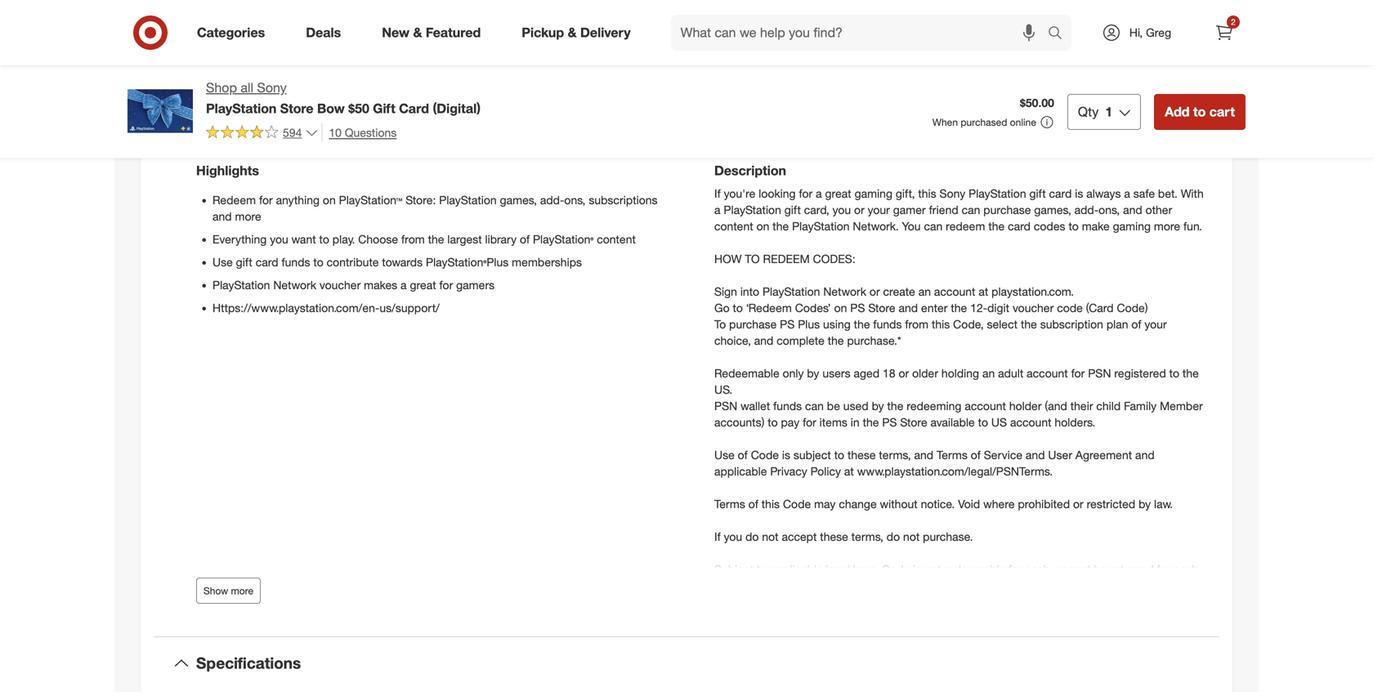 Task type: locate. For each thing, give the bounding box(es) containing it.
0 vertical spatial card
[[1050, 187, 1072, 201]]

this inside sign into playstation network or create an account at playstation.com. go to 'redeem codes' on ps store and enter the 12-digit voucher code (card code) to purchase ps plus using the funds from this code, select the subscription plan of your choice, and complete the purchase.*
[[932, 317, 950, 332]]

to right go
[[733, 301, 743, 315]]

funds inside redeemable only by users aged 18 or older holding an adult account for psn registered to the us. psn wallet funds can be used by the redeeming account holder (and their child family member accounts) to pay for items in the ps store available to us account holders.
[[774, 399, 802, 413]]

plus
[[798, 317, 820, 332]]

to inside sign into playstation network or create an account at playstation.com. go to 'redeem codes' on ps store and enter the 12-digit voucher code (card code) to purchase ps plus using the funds from this code, select the subscription plan of your choice, and complete the purchase.*
[[733, 301, 743, 315]]

be right 'cannot'
[[1094, 563, 1108, 577]]

to inside use of code is subject to these terms, and terms of service and user agreement and applicable privacy policy at www.playstation.com/legal/psnterms.
[[835, 448, 845, 462]]

the right the select
[[1021, 317, 1038, 332]]

or inside redeemable only by users aged 18 or older holding an adult account for psn registered to the us. psn wallet funds can be used by the redeeming account holder (and their child family member accounts) to pay for items in the ps store available to us account holders.
[[899, 366, 910, 381]]

1 vertical spatial at
[[845, 464, 854, 479]]

and left user
[[1026, 448, 1046, 462]]

account down holder
[[1011, 415, 1052, 430]]

you for if you do not accept these terms, do not purchase.
[[724, 530, 743, 544]]

network.
[[853, 219, 899, 234]]

1 horizontal spatial terms
[[937, 448, 968, 462]]

1 horizontal spatial &
[[568, 25, 577, 41]]

account up us
[[965, 399, 1007, 413]]

if inside if you're looking for a great gaming gift, this sony playstation gift card is always a safe bet. with a playstation gift card, you or your gamer friend can purchase games, add-ons, and other content on the playstation network. you can redeem the card codes to make gaming more fun.
[[715, 187, 721, 201]]

add- up playstation®
[[540, 193, 565, 207]]

more inside redeem for anything on playstation™ store: playstation games, add-ons, subscriptions and more
[[235, 209, 261, 224]]

how
[[715, 252, 742, 266]]

other down cash,
[[1026, 579, 1053, 593]]

destroyed,
[[796, 595, 850, 610]]

0 horizontal spatial your
[[868, 203, 890, 217]]

from
[[401, 232, 425, 247], [906, 317, 929, 332]]

1 vertical spatial on
[[757, 219, 770, 234]]

to left play.
[[319, 232, 329, 247]]

great for for
[[410, 278, 436, 292]]

us
[[992, 415, 1008, 430]]

0 vertical spatial these
[[848, 448, 876, 462]]

privacy
[[771, 464, 808, 479]]

of right library
[[520, 232, 530, 247]]

1 horizontal spatial you
[[724, 530, 743, 544]]

at inside use of code is subject to these terms, and terms of service and user agreement and applicable privacy policy at www.playstation.com/legal/psnterms.
[[845, 464, 854, 479]]

0 horizontal spatial you
[[270, 232, 288, 247]]

a up card, on the right top of the page
[[816, 187, 822, 201]]

2 horizontal spatial your
[[1145, 317, 1167, 332]]

1 horizontal spatial applicable
[[770, 563, 823, 577]]

and up if in the right bottom of the page
[[763, 579, 783, 593]]

funds up pay
[[774, 399, 802, 413]]

1 horizontal spatial network
[[824, 285, 867, 299]]

playstation®plus
[[426, 255, 509, 270]]

playstation®
[[533, 232, 594, 247]]

0 vertical spatial funds
[[282, 255, 310, 270]]

may
[[815, 497, 836, 511], [786, 579, 808, 593]]

of up www.playstation.com/legal/psnterms.
[[971, 448, 981, 462]]

content up 'how'
[[715, 219, 754, 234]]

lost,
[[772, 595, 793, 610]]

1 vertical spatial is
[[782, 448, 791, 462]]

0 horizontal spatial network
[[273, 278, 316, 292]]

0 horizontal spatial do
[[746, 530, 759, 544]]

2 vertical spatial you
[[724, 530, 743, 544]]

cart
[[1210, 104, 1236, 120]]

the up purchase.*
[[854, 317, 871, 332]]

ps inside redeemable only by users aged 18 or older holding an adult account for psn registered to the us. psn wallet funds can be used by the redeeming account holder (and their child family member accounts) to pay for items in the ps store available to us account holders.
[[883, 415, 897, 430]]

terms inside use of code is subject to these terms, and terms of service and user agreement and applicable privacy policy at www.playstation.com/legal/psnterms.
[[937, 448, 968, 462]]

ons, down the always
[[1099, 203, 1120, 217]]

0 vertical spatial gaming
[[855, 187, 893, 201]]

0 vertical spatial is
[[1076, 187, 1084, 201]]

you up subject
[[724, 530, 743, 544]]

0 horizontal spatial may
[[786, 579, 808, 593]]

accept
[[782, 530, 817, 544]]

redeemable
[[945, 563, 1006, 577]]

0 vertical spatial sony
[[257, 80, 287, 96]]

an inside redeemable only by users aged 18 or older holding an adult account for psn registered to the us. psn wallet funds can be used by the redeeming account holder (and their child family member accounts) to pay for items in the ps store available to us account holders.
[[983, 366, 995, 381]]

What can we help you find? suggestions appear below search field
[[671, 15, 1052, 51]]

adult
[[999, 366, 1024, 381]]

2 vertical spatial gift
[[236, 255, 253, 270]]

1 & from the left
[[413, 25, 422, 41]]

10 questions link
[[322, 123, 397, 142]]

use
[[213, 255, 233, 270], [715, 448, 735, 462]]

on up using
[[835, 301, 848, 315]]

deals
[[306, 25, 341, 41]]

add- inside redeem for anything on playstation™ store: playstation games, add-ons, subscriptions and more
[[540, 193, 565, 207]]

gamer
[[894, 203, 926, 217]]

1 horizontal spatial do
[[887, 530, 900, 544]]

1 vertical spatial without
[[986, 595, 1023, 610]]

bow
[[317, 100, 345, 116]]

prohibited
[[1018, 497, 1071, 511]]

other inside if you're looking for a great gaming gift, this sony playstation gift card is always a safe bet. with a playstation gift card, you or your gamer friend can purchase games, add-ons, and other content on the playstation network. you can redeem the card codes to make gaming more fun.
[[1146, 203, 1173, 217]]

if you do not accept these terms, do not purchase.
[[715, 530, 974, 544]]

when purchased online
[[933, 116, 1037, 128]]

2 & from the left
[[568, 25, 577, 41]]

and
[[1124, 203, 1143, 217], [213, 209, 232, 224], [899, 301, 918, 315], [755, 334, 774, 348], [915, 448, 934, 462], [1026, 448, 1046, 462], [1136, 448, 1155, 462], [763, 579, 783, 593]]

law.
[[1155, 497, 1173, 511]]

at inside sign into playstation network or create an account at playstation.com. go to 'redeem codes' on ps store and enter the 12-digit voucher code (card code) to purchase ps plus using the funds from this code, select the subscription plan of your choice, and complete the purchase.*
[[979, 285, 989, 299]]

1 vertical spatial you
[[270, 232, 288, 247]]

2 vertical spatial funds
[[774, 399, 802, 413]]

2 vertical spatial on
[[835, 301, 848, 315]]

(digital)
[[433, 100, 481, 116]]

1 horizontal spatial funds
[[774, 399, 802, 413]]

to up credit,
[[757, 563, 767, 577]]

1 vertical spatial sony
[[940, 187, 966, 201]]

& for pickup
[[568, 25, 577, 41]]

older
[[913, 366, 939, 381]]

subscriptions
[[589, 193, 658, 207]]

1 vertical spatial an
[[983, 366, 995, 381]]

codes:
[[813, 252, 856, 266]]

& for new
[[413, 25, 422, 41]]

playstation™
[[339, 193, 403, 207]]

use down everything
[[213, 255, 233, 270]]

0 horizontal spatial games,
[[500, 193, 537, 207]]

0 horizontal spatial on
[[323, 193, 336, 207]]

gaming left gift,
[[855, 187, 893, 201]]

notice.
[[921, 497, 955, 511]]

more left fun. in the top of the page
[[1155, 219, 1181, 234]]

1 horizontal spatial games,
[[1035, 203, 1072, 217]]

policy
[[811, 464, 841, 479]]

2 horizontal spatial ps
[[883, 415, 897, 430]]

makes
[[364, 278, 398, 292]]

store
[[280, 100, 314, 116], [869, 301, 896, 315], [901, 415, 928, 430]]

playstation.com.
[[992, 285, 1075, 299]]

this inside if you're looking for a great gaming gift, this sony playstation gift card is always a safe bet. with a playstation gift card, you or your gamer friend can purchase games, add-ons, and other content on the playstation network. you can redeem the card codes to make gaming more fun.
[[919, 187, 937, 201]]

for inside redeem for anything on playstation™ store: playstation games, add-ons, subscriptions and more
[[259, 193, 273, 207]]

your inside if you're looking for a great gaming gift, this sony playstation gift card is always a safe bet. with a playstation gift card, you or your gamer friend can purchase games, add-ons, and other content on the playstation network. you can redeem the card codes to make gaming more fun.
[[868, 203, 890, 217]]

1 vertical spatial psn
[[715, 399, 738, 413]]

terms,
[[879, 448, 911, 462], [852, 530, 884, 544]]

to right add
[[1194, 104, 1206, 120]]

card up codes
[[1050, 187, 1072, 201]]

everything
[[213, 232, 267, 247]]

0 horizontal spatial is
[[782, 448, 791, 462]]

1 if from the top
[[715, 187, 721, 201]]

1 horizontal spatial content
[[715, 219, 754, 234]]

(card
[[1087, 301, 1114, 315]]

network up using
[[824, 285, 867, 299]]

0 vertical spatial from
[[401, 232, 425, 247]]

to up policy
[[835, 448, 845, 462]]

voucher
[[320, 278, 361, 292], [1013, 301, 1054, 315]]

2 vertical spatial store
[[901, 415, 928, 430]]

1 horizontal spatial gaming
[[1113, 219, 1151, 234]]

your up network. in the top of the page
[[868, 203, 890, 217]]

ons,
[[565, 193, 586, 207], [1099, 203, 1120, 217]]

0 vertical spatial great
[[825, 187, 852, 201]]

be up items on the right bottom of page
[[827, 399, 841, 413]]

to left pay
[[768, 415, 778, 430]]

1 horizontal spatial your
[[1026, 595, 1049, 610]]

your down code) on the top right of the page
[[1145, 317, 1167, 332]]

1 horizontal spatial card
[[1008, 219, 1031, 234]]

is left the always
[[1076, 187, 1084, 201]]

choose
[[358, 232, 398, 247]]

1 horizontal spatial great
[[825, 187, 852, 201]]

from down enter
[[906, 317, 929, 332]]

on inside if you're looking for a great gaming gift, this sony playstation gift card is always a safe bet. with a playstation gift card, you or your gamer friend can purchase games, add-ons, and other content on the playstation network. you can redeem the card codes to make gaming more fun.
[[757, 219, 770, 234]]

cash,
[[1026, 563, 1053, 577]]

terms up subject
[[715, 497, 746, 511]]

gift up codes
[[1030, 187, 1046, 201]]

use inside use of code is subject to these terms, and terms of service and user agreement and applicable privacy policy at www.playstation.com/legal/psnterms.
[[715, 448, 735, 462]]

1 vertical spatial if
[[715, 530, 721, 544]]

1 horizontal spatial is
[[913, 563, 922, 577]]

ps up using
[[851, 301, 866, 315]]

1 vertical spatial from
[[906, 317, 929, 332]]

0 vertical spatial terms,
[[879, 448, 911, 462]]

2 link
[[1207, 15, 1243, 51]]

1 vertical spatial great
[[410, 278, 436, 292]]

0 horizontal spatial use
[[213, 255, 233, 270]]

0 vertical spatial applicable
[[715, 464, 767, 479]]

0 vertical spatial used
[[844, 399, 869, 413]]

to inside 'subject to applicable local laws, code is not redeemable for cash, cannot be returned for cash or credit, and may not be resold, exchanged, or used for any other purpose. code will not be replaced if lost, destroyed, stolen, or otherwise used without your permission. valid for one time use only.'
[[757, 563, 767, 577]]

sony up friend
[[940, 187, 966, 201]]

great inside if you're looking for a great gaming gift, this sony playstation gift card is always a safe bet. with a playstation gift card, you or your gamer friend can purchase games, add-ons, and other content on the playstation network. you can redeem the card codes to make gaming more fun.
[[825, 187, 852, 201]]

everything you want to play. choose from the largest library of playstation® content
[[213, 232, 636, 247]]

network up https://www.playstation.com/en-
[[273, 278, 316, 292]]

if left "you're"
[[715, 187, 721, 201]]

you right card, on the right top of the page
[[833, 203, 851, 217]]

0 vertical spatial may
[[815, 497, 836, 511]]

gift down everything
[[236, 255, 253, 270]]

pickup & delivery link
[[508, 15, 651, 51]]

add
[[1165, 104, 1190, 120]]

0 horizontal spatial great
[[410, 278, 436, 292]]

2 horizontal spatial funds
[[874, 317, 902, 332]]

an inside sign into playstation network or create an account at playstation.com. go to 'redeem codes' on ps store and enter the 12-digit voucher code (card code) to purchase ps plus using the funds from this code, select the subscription plan of your choice, and complete the purchase.*
[[919, 285, 931, 299]]

applicable down accept
[[770, 563, 823, 577]]

1 horizontal spatial an
[[983, 366, 995, 381]]

0 horizontal spatial store
[[280, 100, 314, 116]]

categories link
[[183, 15, 286, 51]]

1 horizontal spatial gift
[[785, 203, 801, 217]]

0 vertical spatial store
[[280, 100, 314, 116]]

can up items on the right bottom of page
[[806, 399, 824, 413]]

play.
[[333, 232, 355, 247]]

0 horizontal spatial ons,
[[565, 193, 586, 207]]

member
[[1160, 399, 1204, 413]]

sony inside if you're looking for a great gaming gift, this sony playstation gift card is always a safe bet. with a playstation gift card, you or your gamer friend can purchase games, add-ons, and other content on the playstation network. you can redeem the card codes to make gaming more fun.
[[940, 187, 966, 201]]

at right policy
[[845, 464, 854, 479]]

purchase inside if you're looking for a great gaming gift, this sony playstation gift card is always a safe bet. with a playstation gift card, you or your gamer friend can purchase games, add-ons, and other content on the playstation network. you can redeem the card codes to make gaming more fun.
[[984, 203, 1032, 217]]

any
[[1005, 579, 1023, 593]]

search button
[[1041, 15, 1080, 54]]

2
[[1232, 17, 1236, 27]]

gift,
[[896, 187, 915, 201]]

to
[[715, 317, 726, 332]]

purchase down 'redeem
[[730, 317, 777, 332]]

0 vertical spatial use
[[213, 255, 233, 270]]

0 vertical spatial terms
[[937, 448, 968, 462]]

for
[[799, 187, 813, 201], [259, 193, 273, 207], [440, 278, 453, 292], [1072, 366, 1085, 381], [803, 415, 817, 430], [1009, 563, 1023, 577], [1158, 563, 1171, 577], [988, 579, 1002, 593], [1142, 595, 1155, 610]]

2 vertical spatial by
[[1139, 497, 1151, 511]]

1 horizontal spatial ons,
[[1099, 203, 1120, 217]]

show more button
[[196, 578, 261, 604]]

of down code) on the top right of the page
[[1132, 317, 1142, 332]]

or left create
[[870, 285, 880, 299]]

1 vertical spatial by
[[872, 399, 884, 413]]

not up one
[[1155, 579, 1172, 593]]

agreement
[[1076, 448, 1133, 462]]

qty 1
[[1079, 104, 1113, 120]]

2 vertical spatial is
[[913, 563, 922, 577]]

www.playstation.com/legal/psnterms.
[[858, 464, 1053, 479]]

this right gift,
[[919, 187, 937, 201]]

1 horizontal spatial from
[[906, 317, 929, 332]]

contribute
[[327, 255, 379, 270]]

0 vertical spatial an
[[919, 285, 931, 299]]

card down everything
[[256, 255, 279, 270]]

psn down us.
[[715, 399, 738, 413]]

to inside button
[[1194, 104, 1206, 120]]

laws,
[[854, 563, 879, 577]]

is inside if you're looking for a great gaming gift, this sony playstation gift card is always a safe bet. with a playstation gift card, you or your gamer friend can purchase games, add-ons, and other content on the playstation network. you can redeem the card codes to make gaming more fun.
[[1076, 187, 1084, 201]]

1 horizontal spatial may
[[815, 497, 836, 511]]

for left cash
[[1158, 563, 1171, 577]]

account inside sign into playstation network or create an account at playstation.com. go to 'redeem codes' on ps store and enter the 12-digit voucher code (card code) to purchase ps plus using the funds from this code, select the subscription plan of your choice, and complete the purchase.*
[[935, 285, 976, 299]]

1 vertical spatial funds
[[874, 317, 902, 332]]

0 vertical spatial voucher
[[320, 278, 361, 292]]

0 horizontal spatial purchase
[[730, 317, 777, 332]]

terms up www.playstation.com/legal/psnterms.
[[937, 448, 968, 462]]

2 vertical spatial can
[[806, 399, 824, 413]]

ps up complete
[[780, 317, 795, 332]]

for left any
[[988, 579, 1002, 593]]

terms, inside use of code is subject to these terms, and terms of service and user agreement and applicable privacy policy at www.playstation.com/legal/psnterms.
[[879, 448, 911, 462]]

0 vertical spatial without
[[880, 497, 918, 511]]

your inside sign into playstation network or create an account at playstation.com. go to 'redeem codes' on ps store and enter the 12-digit voucher code (card code) to purchase ps plus using the funds from this code, select the subscription plan of your choice, and complete the purchase.*
[[1145, 317, 1167, 332]]

applicable left the privacy
[[715, 464, 767, 479]]

show more
[[204, 585, 254, 597]]

the up code,
[[951, 301, 968, 315]]

1 vertical spatial store
[[869, 301, 896, 315]]

is up exchanged,
[[913, 563, 922, 577]]

more down redeem
[[235, 209, 261, 224]]

if up subject
[[715, 530, 721, 544]]

these down 'in'
[[848, 448, 876, 462]]

0 horizontal spatial applicable
[[715, 464, 767, 479]]

a
[[816, 187, 822, 201], [1125, 187, 1131, 201], [715, 203, 721, 217], [401, 278, 407, 292]]

without left notice.
[[880, 497, 918, 511]]

gaming down safe
[[1113, 219, 1151, 234]]

the
[[773, 219, 789, 234], [989, 219, 1005, 234], [428, 232, 444, 247], [951, 301, 968, 315], [854, 317, 871, 332], [1021, 317, 1038, 332], [828, 334, 844, 348], [1183, 366, 1199, 381], [888, 399, 904, 413], [863, 415, 879, 430]]

to up member
[[1170, 366, 1180, 381]]

time
[[1181, 595, 1203, 610]]

2 horizontal spatial you
[[833, 203, 851, 217]]

add- inside if you're looking for a great gaming gift, this sony playstation gift card is always a safe bet. with a playstation gift card, you or your gamer friend can purchase games, add-ons, and other content on the playstation network. you can redeem the card codes to make gaming more fun.
[[1075, 203, 1099, 217]]

0 vertical spatial psn
[[1089, 366, 1112, 381]]

library
[[485, 232, 517, 247]]

store up 594
[[280, 100, 314, 116]]

subject
[[794, 448, 831, 462]]

more inside if you're looking for a great gaming gift, this sony playstation gift card is always a safe bet. with a playstation gift card, you or your gamer friend can purchase games, add-ons, and other content on the playstation network. you can redeem the card codes to make gaming more fun.
[[1155, 219, 1181, 234]]

2 horizontal spatial is
[[1076, 187, 1084, 201]]

at
[[979, 285, 989, 299], [845, 464, 854, 479]]

redeem for anything on playstation™ store: playstation games, add-ons, subscriptions and more
[[213, 193, 658, 224]]

1 vertical spatial gaming
[[1113, 219, 1151, 234]]

pay
[[781, 415, 800, 430]]

voucher down playstation.com. in the right of the page
[[1013, 301, 1054, 315]]

purchase inside sign into playstation network or create an account at playstation.com. go to 'redeem codes' on ps store and enter the 12-digit voucher code (card code) to purchase ps plus using the funds from this code, select the subscription plan of your choice, and complete the purchase.*
[[730, 317, 777, 332]]

can inside redeemable only by users aged 18 or older holding an adult account for psn registered to the us. psn wallet funds can be used by the redeeming account holder (and their child family member accounts) to pay for items in the ps store available to us account holders.
[[806, 399, 824, 413]]

594 link
[[206, 123, 318, 143]]

not left accept
[[762, 530, 779, 544]]

2 horizontal spatial store
[[901, 415, 928, 430]]

more right "show" on the left of the page
[[231, 585, 254, 597]]

or inside if you're looking for a great gaming gift, this sony playstation gift card is always a safe bet. with a playstation gift card, you or your gamer friend can purchase games, add-ons, and other content on the playstation network. you can redeem the card codes to make gaming more fun.
[[855, 203, 865, 217]]

for up card, on the right top of the page
[[799, 187, 813, 201]]

great for gaming
[[825, 187, 852, 201]]

all
[[241, 80, 254, 96]]

may up lost, at right
[[786, 579, 808, 593]]

&
[[413, 25, 422, 41], [568, 25, 577, 41]]

for right redeem
[[259, 193, 273, 207]]

and inside 'subject to applicable local laws, code is not redeemable for cash, cannot be returned for cash or credit, and may not be resold, exchanged, or used for any other purpose. code will not be replaced if lost, destroyed, stolen, or otherwise used without your permission. valid for one time use only.'
[[763, 579, 783, 593]]

gift down looking
[[785, 203, 801, 217]]

1 horizontal spatial by
[[872, 399, 884, 413]]

add- up make
[[1075, 203, 1099, 217]]

psn up child
[[1089, 366, 1112, 381]]

or inside sign into playstation network or create an account at playstation.com. go to 'redeem codes' on ps store and enter the 12-digit voucher code (card code) to purchase ps plus using the funds from this code, select the subscription plan of your choice, and complete the purchase.*
[[870, 285, 880, 299]]

is inside use of code is subject to these terms, and terms of service and user agreement and applicable privacy policy at www.playstation.com/legal/psnterms.
[[782, 448, 791, 462]]

sony inside shop all sony playstation store bow $50 gift card (digital)
[[257, 80, 287, 96]]

0 horizontal spatial card
[[256, 255, 279, 270]]

by right only
[[807, 366, 820, 381]]

add to cart button
[[1155, 94, 1246, 130]]

1 horizontal spatial store
[[869, 301, 896, 315]]

1 vertical spatial ps
[[780, 317, 795, 332]]

1 horizontal spatial voucher
[[1013, 301, 1054, 315]]

your inside 'subject to applicable local laws, code is not redeemable for cash, cannot be returned for cash or credit, and may not be resold, exchanged, or used for any other purpose. code will not be replaced if lost, destroyed, stolen, or otherwise used without your permission. valid for one time use only.'
[[1026, 595, 1049, 610]]

10 questions
[[329, 125, 397, 140]]

use down accounts)
[[715, 448, 735, 462]]

2 if from the top
[[715, 530, 721, 544]]

funds
[[282, 255, 310, 270], [874, 317, 902, 332], [774, 399, 802, 413]]

0 horizontal spatial &
[[413, 25, 422, 41]]

0 vertical spatial can
[[962, 203, 981, 217]]

0 horizontal spatial an
[[919, 285, 931, 299]]

if for if you do not accept these terms, do not purchase.
[[715, 530, 721, 544]]

1 horizontal spatial add-
[[1075, 203, 1099, 217]]

is
[[1076, 187, 1084, 201], [782, 448, 791, 462], [913, 563, 922, 577]]



Task type: vqa. For each thing, say whether or not it's contained in the screenshot.
BARK SUPER CHEWER WRECK OF RIBS DOG TOY image
no



Task type: describe. For each thing, give the bounding box(es) containing it.
you for everything you want to play. choose from the largest library of playstation® content
[[270, 232, 288, 247]]

if for if you're looking for a great gaming gift, this sony playstation gift card is always a safe bet. with a playstation gift card, you or your gamer friend can purchase games, add-ons, and other content on the playstation network. you can redeem the card codes to make gaming more fun.
[[715, 187, 721, 201]]

to left us
[[979, 415, 989, 430]]

the left largest on the top left of the page
[[428, 232, 444, 247]]

a up 'how'
[[715, 203, 721, 217]]

codes
[[1034, 219, 1066, 234]]

returned
[[1111, 563, 1154, 577]]

store:
[[406, 193, 436, 207]]

1 vertical spatial terms,
[[852, 530, 884, 544]]

code inside use of code is subject to these terms, and terms of service and user agreement and applicable privacy policy at www.playstation.com/legal/psnterms.
[[751, 448, 779, 462]]

1 vertical spatial can
[[924, 219, 943, 234]]

resold,
[[847, 579, 881, 593]]

image of playstation store bow $50 gift card (digital) image
[[128, 79, 193, 144]]

use of code is subject to these terms, and terms of service and user agreement and applicable privacy policy at www.playstation.com/legal/psnterms.
[[715, 448, 1155, 479]]

redeemable
[[715, 366, 780, 381]]

2 do from the left
[[887, 530, 900, 544]]

when
[[933, 116, 958, 128]]

pickup
[[522, 25, 564, 41]]

and inside redeem for anything on playstation™ store: playstation games, add-ons, subscriptions and more
[[213, 209, 232, 224]]

without inside 'subject to applicable local laws, code is not redeemable for cash, cannot be returned for cash or credit, and may not be resold, exchanged, or used for any other purpose. code will not be replaced if lost, destroyed, stolen, or otherwise used without your permission. valid for one time use only.'
[[986, 595, 1023, 610]]

for left gamers
[[440, 278, 453, 292]]

not left purchase.
[[904, 530, 920, 544]]

code)
[[1117, 301, 1149, 315]]

the right redeem
[[989, 219, 1005, 234]]

may inside 'subject to applicable local laws, code is not redeemable for cash, cannot be returned for cash or credit, and may not be resold, exchanged, or used for any other purpose. code will not be replaced if lost, destroyed, stolen, or otherwise used without your permission. valid for one time use only.'
[[786, 579, 808, 593]]

you
[[902, 219, 921, 234]]

codes'
[[795, 301, 831, 315]]

applicable inside use of code is subject to these terms, and terms of service and user agreement and applicable privacy policy at www.playstation.com/legal/psnterms.
[[715, 464, 767, 479]]

0 horizontal spatial ps
[[780, 317, 795, 332]]

be inside redeemable only by users aged 18 or older holding an adult account for psn registered to the us. psn wallet funds can be used by the redeeming account holder (and their child family member accounts) to pay for items in the ps store available to us account holders.
[[827, 399, 841, 413]]

2 horizontal spatial card
[[1050, 187, 1072, 201]]

for right pay
[[803, 415, 817, 430]]

be down cash
[[1175, 579, 1188, 593]]

not up exchanged,
[[925, 563, 941, 577]]

item
[[716, 54, 755, 77]]

a left safe
[[1125, 187, 1131, 201]]

redeem
[[946, 219, 986, 234]]

ons, inside redeem for anything on playstation™ store: playstation games, add-ons, subscriptions and more
[[565, 193, 586, 207]]

search
[[1041, 26, 1080, 42]]

0 horizontal spatial from
[[401, 232, 425, 247]]

shop
[[206, 80, 237, 96]]

users
[[823, 366, 851, 381]]

add to cart
[[1165, 104, 1236, 120]]

use for use gift card funds to contribute towards playstation®plus memberships
[[213, 255, 233, 270]]

cash
[[1174, 563, 1199, 577]]

1 horizontal spatial psn
[[1089, 366, 1112, 381]]

and up www.playstation.com/legal/psnterms.
[[915, 448, 934, 462]]

ons, inside if you're looking for a great gaming gift, this sony playstation gift card is always a safe bet. with a playstation gift card, you or your gamer friend can purchase games, add-ons, and other content on the playstation network. you can redeem the card codes to make gaming more fun.
[[1099, 203, 1120, 217]]

online
[[1011, 116, 1037, 128]]

playstation up redeem
[[969, 187, 1027, 201]]

code up accept
[[783, 497, 811, 511]]

the up member
[[1183, 366, 1199, 381]]

store inside redeemable only by users aged 18 or older holding an adult account for psn registered to the us. psn wallet funds can be used by the redeeming account holder (and their child family member accounts) to pay for items in the ps store available to us account holders.
[[901, 415, 928, 430]]

funds inside sign into playstation network or create an account at playstation.com. go to 'redeem codes' on ps store and enter the 12-digit voucher code (card code) to purchase ps plus using the funds from this code, select the subscription plan of your choice, and complete the purchase.*
[[874, 317, 902, 332]]

hi,
[[1130, 25, 1143, 40]]

subject to applicable local laws, code is not redeemable for cash, cannot be returned for cash or credit, and may not be resold, exchanged, or used for any other purpose. code will not be replaced if lost, destroyed, stolen, or otherwise used without your permission. valid for one time use only.
[[715, 563, 1203, 626]]

for up their
[[1072, 366, 1085, 381]]

store inside sign into playstation network or create an account at playstation.com. go to 'redeem codes' on ps store and enter the 12-digit voucher code (card code) to purchase ps plus using the funds from this code, select the subscription plan of your choice, and complete the purchase.*
[[869, 301, 896, 315]]

on inside sign into playstation network or create an account at playstation.com. go to 'redeem codes' on ps store and enter the 12-digit voucher code (card code) to purchase ps plus using the funds from this code, select the subscription plan of your choice, and complete the purchase.*
[[835, 301, 848, 315]]

digit
[[988, 301, 1010, 315]]

0 horizontal spatial voucher
[[320, 278, 361, 292]]

safe
[[1134, 187, 1155, 201]]

0 vertical spatial by
[[807, 366, 820, 381]]

for down the will
[[1142, 595, 1155, 610]]

network inside sign into playstation network or create an account at playstation.com. go to 'redeem codes' on ps store and enter the 12-digit voucher code (card code) to purchase ps plus using the funds from this code, select the subscription plan of your choice, and complete the purchase.*
[[824, 285, 867, 299]]

their
[[1071, 399, 1094, 413]]

be down local
[[830, 579, 844, 593]]

show
[[204, 585, 228, 597]]

pickup & delivery
[[522, 25, 631, 41]]

or down subject
[[715, 579, 725, 593]]

will
[[1136, 579, 1152, 593]]

code up valid
[[1105, 579, 1133, 593]]

a down towards on the left of page
[[401, 278, 407, 292]]

playstation inside sign into playstation network or create an account at playstation.com. go to 'redeem codes' on ps store and enter the 12-digit voucher code (card code) to purchase ps plus using the funds from this code, select the subscription plan of your choice, and complete the purchase.*
[[763, 285, 821, 299]]

code
[[1057, 301, 1083, 315]]

new
[[382, 25, 410, 41]]

for inside if you're looking for a great gaming gift, this sony playstation gift card is always a safe bet. with a playstation gift card, you or your gamer friend can purchase games, add-ons, and other content on the playstation network. you can redeem the card codes to make gaming more fun.
[[799, 187, 813, 201]]

stolen,
[[853, 595, 887, 610]]

specifications button
[[154, 638, 1220, 690]]

child
[[1097, 399, 1121, 413]]

family
[[1124, 399, 1157, 413]]

new & featured link
[[368, 15, 502, 51]]

fun.
[[1184, 219, 1203, 234]]

this left item
[[678, 54, 711, 77]]

not up destroyed,
[[811, 579, 827, 593]]

purchase.*
[[848, 334, 902, 348]]

1 vertical spatial card
[[1008, 219, 1031, 234]]

us.
[[715, 383, 733, 397]]

delivery
[[581, 25, 631, 41]]

only.
[[736, 612, 759, 626]]

holding
[[942, 366, 980, 381]]

redeemable only by users aged 18 or older holding an adult account for psn registered to the us. psn wallet funds can be used by the redeeming account holder (and their child family member accounts) to pay for items in the ps store available to us account holders.
[[715, 366, 1204, 430]]

holders.
[[1055, 415, 1096, 430]]

0 horizontal spatial terms
[[715, 497, 746, 511]]

1 vertical spatial used
[[960, 579, 985, 593]]

1 horizontal spatial ps
[[851, 301, 866, 315]]

use for use of code is subject to these terms, and terms of service and user agreement and applicable privacy policy at www.playstation.com/legal/psnterms.
[[715, 448, 735, 462]]

largest
[[448, 232, 482, 247]]

this down the privacy
[[762, 497, 780, 511]]

of up subject
[[749, 497, 759, 511]]

to down want
[[314, 255, 324, 270]]

and down create
[[899, 301, 918, 315]]

you're
[[724, 187, 756, 201]]

on inside redeem for anything on playstation™ store: playstation games, add-ons, subscriptions and more
[[323, 193, 336, 207]]

of inside sign into playstation network or create an account at playstation.com. go to 'redeem codes' on ps store and enter the 12-digit voucher code (card code) to purchase ps plus using the funds from this code, select the subscription plan of your choice, and complete the purchase.*
[[1132, 317, 1142, 332]]

plan
[[1107, 317, 1129, 332]]

code up exchanged,
[[882, 563, 910, 577]]

about
[[619, 54, 673, 77]]

for up any
[[1009, 563, 1023, 577]]

into
[[741, 285, 760, 299]]

bet.
[[1159, 187, 1178, 201]]

code,
[[954, 317, 984, 332]]

and right agreement on the bottom right of page
[[1136, 448, 1155, 462]]

shop all sony playstation store bow $50 gift card (digital)
[[206, 80, 481, 116]]

playstation inside shop all sony playstation store bow $50 gift card (digital)
[[206, 100, 277, 116]]

store inside shop all sony playstation store bow $50 gift card (digital)
[[280, 100, 314, 116]]

terms of this code may change without notice. void where prohibited or restricted by law.
[[715, 497, 1173, 511]]

or up otherwise
[[946, 579, 957, 593]]

https://www.playstation.com/en-
[[213, 301, 380, 315]]

friend
[[929, 203, 959, 217]]

categories
[[197, 25, 265, 41]]

is inside 'subject to applicable local laws, code is not redeemable for cash, cannot be returned for cash or credit, and may not be resold, exchanged, or used for any other purpose. code will not be replaced if lost, destroyed, stolen, or otherwise used without your permission. valid for one time use only.'
[[913, 563, 922, 577]]

0 horizontal spatial gift
[[236, 255, 253, 270]]

(and
[[1045, 399, 1068, 413]]

0 horizontal spatial content
[[597, 232, 636, 247]]

details button
[[154, 104, 1220, 156]]

choice,
[[715, 334, 751, 348]]

account up (and on the right
[[1027, 366, 1069, 381]]

to inside if you're looking for a great gaming gift, this sony playstation gift card is always a safe bet. with a playstation gift card, you or your gamer friend can purchase games, add-ons, and other content on the playstation network. you can redeem the card codes to make gaming more fun.
[[1069, 219, 1079, 234]]

how to redeem codes:
[[715, 252, 856, 266]]

these inside use of code is subject to these terms, and terms of service and user agreement and applicable privacy policy at www.playstation.com/legal/psnterms.
[[848, 448, 876, 462]]

towards
[[382, 255, 423, 270]]

about this item
[[619, 54, 755, 77]]

1 do from the left
[[746, 530, 759, 544]]

content inside if you're looking for a great gaming gift, this sony playstation gift card is always a safe bet. with a playstation gift card, you or your gamer friend can purchase games, add-ons, and other content on the playstation network. you can redeem the card codes to make gaming more fun.
[[715, 219, 754, 234]]

2 vertical spatial used
[[957, 595, 982, 610]]

one
[[1158, 595, 1178, 610]]

or down exchanged,
[[890, 595, 900, 610]]

and inside if you're looking for a great gaming gift, this sony playstation gift card is always a safe bet. with a playstation gift card, you or your gamer friend can purchase games, add-ons, and other content on the playstation network. you can redeem the card codes to make gaming more fun.
[[1124, 203, 1143, 217]]

use gift card funds to contribute towards playstation®plus memberships
[[213, 255, 582, 270]]

the down using
[[828, 334, 844, 348]]

use
[[715, 612, 733, 626]]

always
[[1087, 187, 1122, 201]]

the down 18
[[888, 399, 904, 413]]

new & featured
[[382, 25, 481, 41]]

and right choice,
[[755, 334, 774, 348]]

10
[[329, 125, 342, 140]]

you inside if you're looking for a great gaming gift, this sony playstation gift card is always a safe bet. with a playstation gift card, you or your gamer friend can purchase games, add-ons, and other content on the playstation network. you can redeem the card codes to make gaming more fun.
[[833, 203, 851, 217]]

playstation down everything
[[213, 278, 270, 292]]

details
[[196, 120, 248, 139]]

the right 'in'
[[863, 415, 879, 430]]

1 vertical spatial these
[[820, 530, 849, 544]]

0 horizontal spatial funds
[[282, 255, 310, 270]]

0 horizontal spatial psn
[[715, 399, 738, 413]]

more inside button
[[231, 585, 254, 597]]

$50
[[349, 100, 370, 116]]

the down looking
[[773, 219, 789, 234]]

playstation down "you're"
[[724, 203, 782, 217]]

applicable inside 'subject to applicable local laws, code is not redeemable for cash, cannot be returned for cash or credit, and may not be resold, exchanged, or used for any other purpose. code will not be replaced if lost, destroyed, stolen, or otherwise used without your permission. valid for one time use only.'
[[770, 563, 823, 577]]

want
[[292, 232, 316, 247]]

playstation down card, on the right top of the page
[[792, 219, 850, 234]]

change
[[839, 497, 877, 511]]

from inside sign into playstation network or create an account at playstation.com. go to 'redeem codes' on ps store and enter the 12-digit voucher code (card code) to purchase ps plus using the funds from this code, select the subscription plan of your choice, and complete the purchase.*
[[906, 317, 929, 332]]

of down accounts)
[[738, 448, 748, 462]]

voucher inside sign into playstation network or create an account at playstation.com. go to 'redeem codes' on ps store and enter the 12-digit voucher code (card code) to purchase ps plus using the funds from this code, select the subscription plan of your choice, and complete the purchase.*
[[1013, 301, 1054, 315]]

other inside 'subject to applicable local laws, code is not redeemable for cash, cannot be returned for cash or credit, and may not be resold, exchanged, or used for any other purpose. code will not be replaced if lost, destroyed, stolen, or otherwise used without your permission. valid for one time use only.'
[[1026, 579, 1053, 593]]

games, inside if you're looking for a great gaming gift, this sony playstation gift card is always a safe bet. with a playstation gift card, you or your gamer friend can purchase games, add-ons, and other content on the playstation network. you can redeem the card codes to make gaming more fun.
[[1035, 203, 1072, 217]]

available
[[931, 415, 975, 430]]

credit,
[[728, 579, 760, 593]]

registered
[[1115, 366, 1167, 381]]

or left restricted
[[1074, 497, 1084, 511]]

used inside redeemable only by users aged 18 or older holding an adult account for psn registered to the us. psn wallet funds can be used by the redeeming account holder (and their child family member accounts) to pay for items in the ps store available to us account holders.
[[844, 399, 869, 413]]

games, inside redeem for anything on playstation™ store: playstation games, add-ons, subscriptions and more
[[500, 193, 537, 207]]

sign
[[715, 285, 738, 299]]

void
[[959, 497, 981, 511]]

playstation inside redeem for anything on playstation™ store: playstation games, add-ons, subscriptions and more
[[439, 193, 497, 207]]

to
[[745, 252, 760, 266]]

2 horizontal spatial can
[[962, 203, 981, 217]]

2 horizontal spatial gift
[[1030, 187, 1046, 201]]



